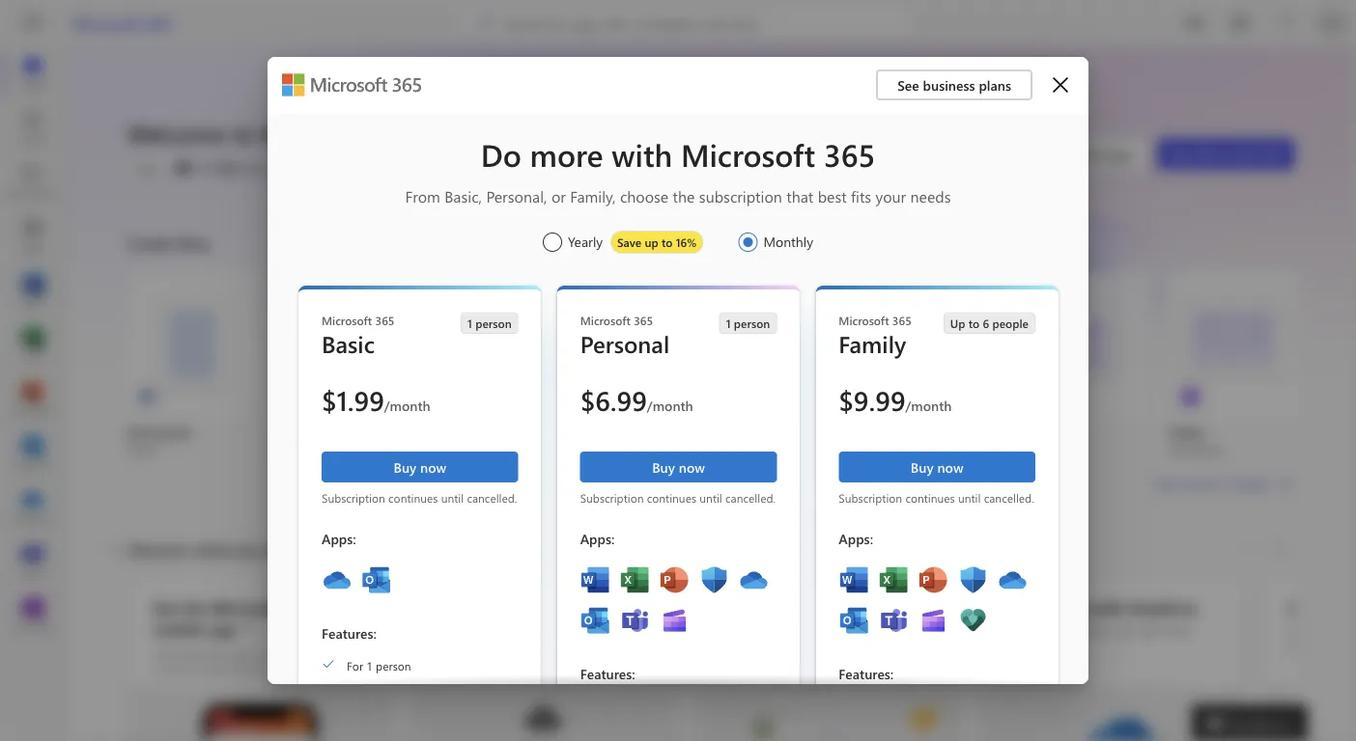 Task type: locate. For each thing, give the bounding box(es) containing it.
see more in create
[[1154, 475, 1267, 493]]

microsoft defender image up microsoft family safety icon
[[958, 565, 989, 596]]

mobile up download
[[153, 619, 204, 640]]

save for up
[[617, 235, 642, 250]]

3 subscription continues until cancelled. from the left
[[839, 491, 1034, 506]]

create left new on the top left of page
[[128, 233, 173, 254]]

1 horizontal spatial /month
[[647, 397, 693, 414]]

to down collabora
[[1350, 623, 1356, 639]]

now for $9.99
[[937, 458, 964, 476]]

1 horizontal spatial save
[[617, 235, 642, 250]]

buy now down the excel
[[394, 458, 446, 476]]

1 vertical spatial outlook image
[[361, 565, 392, 596]]

3 buy now from the left
[[911, 458, 964, 476]]

buy now button down $9.99 /month in the bottom of the page
[[839, 452, 1036, 483]]

2 forms from the left
[[723, 442, 755, 458]]

2 how from the left
[[757, 623, 779, 639]]

0 horizontal spatial subscription
[[322, 491, 385, 506]]

now down the excel
[[420, 458, 446, 476]]

2 subscription from the left
[[580, 491, 644, 506]]

or
[[551, 186, 566, 207]]

do
[[293, 539, 311, 560]]

features: for $9.99
[[839, 665, 894, 683]]

1 horizontal spatial person
[[475, 316, 512, 331]]

apps
[[1104, 145, 1133, 163]]

buy down $9.99 /month in the bottom of the page
[[911, 458, 934, 476]]

the right download
[[209, 647, 226, 662]]

see for see more in create
[[1154, 475, 1176, 493]]

apps: right the do
[[322, 530, 356, 548]]

0 horizontal spatial save
[[437, 598, 471, 619]]

get inside the 'get the microsoft 365 mobile app'
[[153, 598, 178, 619]]

1 and from the left
[[851, 623, 871, 639]]

0 horizontal spatial apps:
[[322, 530, 356, 548]]

buy
[[1170, 145, 1193, 163], [394, 458, 417, 476], [652, 458, 675, 476], [911, 458, 934, 476]]

get
[[153, 598, 178, 619], [1005, 598, 1030, 619]]

1 horizontal spatial continues
[[647, 491, 697, 506]]

files right access
[[330, 647, 350, 662]]

2 horizontal spatial share
[[1164, 623, 1192, 639]]

excel image left powerpoint image
[[620, 565, 651, 596]]

features: for $6.99
[[580, 665, 635, 683]]

2 /month from the left
[[647, 397, 693, 414]]

needs
[[911, 186, 951, 207]]

1 buy now button from the left
[[322, 452, 518, 483]]

powerpoint image up clipchamp image at the right of page
[[918, 565, 949, 596]]

1 horizontal spatial now
[[679, 458, 705, 476]]

more up or
[[530, 133, 603, 174]]

to up 1.1 mb used of
[[233, 118, 255, 149]]

designer
[[1020, 442, 1066, 458]]

powerpoint
[[276, 442, 335, 458]]

document word
[[128, 424, 192, 458]]

list
[[128, 270, 1298, 458]]

design
[[1020, 424, 1063, 441]]

share down share
[[721, 639, 749, 654]]

3 apps: from the left
[[839, 530, 873, 548]]

mobile inside download the app to access your files on your mobile device.
[[196, 662, 232, 678]]

/month
[[384, 397, 431, 414], [647, 397, 693, 414], [906, 397, 952, 414]]

more inside microsoft 365 subscription purchase journey element
[[530, 133, 603, 174]]

2 microsoft teams image from the left
[[878, 606, 909, 637]]

for
[[347, 658, 363, 674]]

1 horizontal spatial microsoft defender image
[[958, 565, 989, 596]]

buy now down $6.99 /month
[[652, 458, 705, 476]]

1 1 person from the left
[[468, 316, 512, 331]]

watch
[[437, 623, 469, 639], [721, 623, 753, 639], [1005, 623, 1037, 639], [1289, 623, 1321, 639]]

2 horizontal spatial 1
[[726, 316, 731, 331]]

cloud
[[558, 598, 599, 619]]

0 horizontal spatial /month
[[384, 397, 431, 414]]

2 get from the left
[[1005, 598, 1030, 619]]

list containing document
[[128, 270, 1298, 458]]

with inside get started with onedrive watch how to store, sync, and share your files.
[[1092, 598, 1124, 619]]

4 watch from the left
[[1289, 623, 1321, 639]]

install apps button
[[1026, 139, 1146, 170]]

1 buy now from the left
[[394, 458, 446, 476]]

2 subscription continues until cancelled. from the left
[[580, 491, 776, 506]]

0 horizontal spatial microsoft teams image
[[620, 606, 651, 637]]

1 horizontal spatial see
[[1154, 475, 1176, 493]]

2 horizontal spatial subscription continues until cancelled.
[[839, 491, 1034, 506]]

best
[[818, 186, 847, 207]]

2 cancelled. from the left
[[726, 491, 776, 506]]

create new element
[[128, 228, 1298, 534]]

/month inside $1.99 /month
[[384, 397, 431, 414]]

0 horizontal spatial now
[[420, 458, 446, 476]]

1 horizontal spatial create
[[1229, 475, 1267, 493]]

your
[[876, 186, 906, 207], [587, 623, 610, 639], [1005, 639, 1028, 654], [303, 647, 326, 662], [170, 662, 193, 678]]

you
[[233, 539, 259, 560]]

1 horizontal spatial files
[[475, 598, 506, 619]]

None search field
[[462, 8, 914, 39]]

subscription continues until cancelled. for $9.99
[[839, 491, 1034, 506]]

word image down apps image
[[23, 280, 43, 299]]

365 inside microsoft 365 family
[[892, 313, 912, 328]]

1 until from the left
[[441, 491, 464, 506]]

microsoft inside microsoft 365 banner
[[73, 13, 141, 33]]

buy now
[[394, 458, 446, 476], [652, 458, 705, 476], [911, 458, 964, 476]]

1 horizontal spatial subscription continues until cancelled.
[[580, 491, 776, 506]]

1 horizontal spatial and
[[1141, 623, 1161, 639]]

0 horizontal spatial see
[[898, 76, 919, 94]]

mobile
[[153, 619, 204, 640], [196, 662, 232, 678]]

1 microsoft teams image from the left
[[620, 606, 651, 637]]

the inside microsoft 365 subscription purchase journey element
[[673, 186, 695, 207]]

features: down manage on the right bottom of the page
[[839, 665, 894, 683]]

buy now for $9.99
[[911, 458, 964, 476]]

powerpoint image
[[23, 388, 43, 408], [918, 565, 949, 596]]

collabora
[[1289, 598, 1356, 619]]

0 horizontal spatial cancelled.
[[467, 491, 517, 506]]

your left files.
[[1005, 639, 1028, 654]]

1 vertical spatial save
[[437, 598, 471, 619]]

2 horizontal spatial until
[[958, 491, 981, 506]]

0 horizontal spatial files
[[330, 647, 350, 662]]

0 horizontal spatial 1
[[366, 658, 373, 674]]

subscription continues until cancelled. up powerpoint image
[[580, 491, 776, 506]]

2 horizontal spatial continues
[[906, 491, 955, 506]]

watch left securely
[[437, 623, 469, 639]]

microsoft defender image
[[699, 565, 730, 596], [958, 565, 989, 596]]

2 and from the left
[[1141, 623, 1161, 639]]

2 until from the left
[[700, 491, 722, 506]]

microsoft teams image left clipchamp image at the right of page
[[878, 606, 909, 637]]

files down word icon
[[827, 623, 848, 639]]

1 continues from the left
[[388, 491, 438, 506]]

2 horizontal spatial buy now button
[[839, 452, 1036, 483]]

microsoft inside the 'get the microsoft 365 mobile app'
[[211, 598, 283, 619]]

1 horizontal spatial until
[[700, 491, 722, 506]]

save files to the cloud watch how to securely store your documents.
[[437, 598, 610, 654]]

1 get from the left
[[153, 598, 178, 619]]

with up store,
[[1092, 598, 1124, 619]]

your right store
[[587, 623, 610, 639]]

/month for $6.99
[[647, 397, 693, 414]]

more inside see more in create link
[[1180, 475, 1211, 493]]

0 vertical spatial files
[[475, 598, 506, 619]]

monthly
[[764, 233, 813, 251]]

microsoft defender image up share
[[699, 565, 730, 596]]

microsoft teams image for $6.99
[[620, 606, 651, 637]]

1 horizontal spatial buy now button
[[580, 452, 777, 483]]

1 horizontal spatial features:
[[580, 665, 635, 683]]

excel
[[425, 442, 451, 458]]

1 vertical spatial more
[[1180, 475, 1211, 493]]

1 vertical spatial files
[[827, 623, 848, 639]]

how inside 'save files to the cloud watch how to securely store your documents.'
[[473, 623, 495, 639]]

how down collabora
[[1325, 623, 1347, 639]]

1 watch from the left
[[437, 623, 469, 639]]

1 horizontal spatial 1
[[468, 316, 472, 331]]

do more with microsoft 365
[[481, 133, 876, 174]]

features:
[[322, 625, 377, 642], [580, 665, 635, 683], [839, 665, 894, 683]]

1 subscription continues until cancelled. from the left
[[322, 491, 517, 506]]

see for see business plans
[[898, 76, 919, 94]]

0 horizontal spatial excel image
[[620, 565, 651, 596]]

get inside get started with onedrive watch how to store, sync, and share your files.
[[1005, 598, 1030, 619]]

0 horizontal spatial buy now
[[394, 458, 446, 476]]

and
[[851, 623, 871, 639], [1141, 623, 1161, 639]]

3 watch from the left
[[1005, 623, 1037, 639]]

more for do
[[530, 133, 603, 174]]

this account doesn't have a microsoft 365 subscription. click to view your benefits. tooltip
[[128, 158, 166, 178]]

0 horizontal spatial subscription continues until cancelled.
[[322, 491, 517, 506]]

1 horizontal spatial cancelled.
[[726, 491, 776, 506]]

onedrive
[[1128, 598, 1197, 619]]

access
[[266, 647, 300, 662]]

for 1 person
[[347, 658, 411, 674]]

files inside download the app to access your files on your mobile device.
[[330, 647, 350, 662]]

the up securely
[[530, 598, 554, 619]]

and inside share a file watch how to share files and manage share settings.
[[851, 623, 871, 639]]

3 buy now button from the left
[[839, 452, 1036, 483]]

word image up the cloud on the bottom of the page
[[580, 565, 611, 596]]

the
[[673, 186, 695, 207], [183, 598, 207, 619], [530, 598, 554, 619], [209, 647, 226, 662]]

0 vertical spatial powerpoint image
[[23, 388, 43, 408]]

a
[[766, 598, 775, 619]]

the right choose
[[673, 186, 695, 207]]

share down onedrive
[[1164, 623, 1192, 639]]

do
[[481, 133, 521, 174]]

0 vertical spatial save
[[617, 235, 642, 250]]

1 excel image from the left
[[620, 565, 651, 596]]

buy now button for $9.99
[[839, 452, 1036, 483]]

0 horizontal spatial word image
[[23, 280, 43, 299]]

0 horizontal spatial microsoft defender image
[[699, 565, 730, 596]]

0 horizontal spatial and
[[851, 623, 871, 639]]

2 watch from the left
[[721, 623, 753, 639]]

get the microsoft 365 mobile app image
[[129, 687, 390, 742]]

watch down started
[[1005, 623, 1037, 639]]

0 horizontal spatial get
[[153, 598, 178, 619]]

0 horizontal spatial with
[[612, 133, 672, 174]]

apps:
[[322, 530, 356, 548], [580, 530, 615, 548], [839, 530, 873, 548]]

2 buy now from the left
[[652, 458, 705, 476]]

share down file
[[796, 623, 824, 639]]

save up documents.
[[437, 598, 471, 619]]

collabora watch how to
[[1289, 598, 1356, 669]]

0 horizontal spatial create
[[128, 233, 173, 254]]

app up download the app to access your files on your mobile device.
[[208, 619, 236, 640]]

0 horizontal spatial 1 person
[[468, 316, 512, 331]]

0 vertical spatial create
[[128, 233, 173, 254]]

1 horizontal spatial buy now
[[652, 458, 705, 476]]

0 vertical spatial app
[[208, 619, 236, 640]]

2 horizontal spatial now
[[937, 458, 964, 476]]

2 horizontal spatial features:
[[839, 665, 894, 683]]

buy for $6.99
[[652, 458, 675, 476]]

mobile left device.
[[196, 662, 232, 678]]

watch down share
[[721, 623, 753, 639]]

welcome
[[128, 118, 226, 149]]

person
[[475, 316, 512, 331], [734, 316, 770, 331], [376, 658, 411, 674]]

1 vertical spatial mobile
[[196, 662, 232, 678]]

buy right apps
[[1170, 145, 1193, 163]]

onedrive image
[[23, 497, 43, 516], [322, 565, 353, 596], [739, 565, 770, 596], [997, 565, 1028, 596]]

1 horizontal spatial excel image
[[878, 565, 909, 596]]

2 now from the left
[[679, 458, 705, 476]]

get the microsoft 365 mobile app
[[153, 598, 314, 640]]

watch down collabora
[[1289, 623, 1321, 639]]

features: up for
[[322, 625, 377, 642]]

how down started
[[1041, 623, 1063, 639]]

none search field inside microsoft 365 banner
[[462, 8, 914, 39]]

word image
[[23, 280, 43, 299], [580, 565, 611, 596]]

buy now button for $1.99
[[322, 452, 518, 483]]

subscription for $1.99
[[322, 491, 385, 506]]

subscription continues until cancelled. for $6.99
[[580, 491, 776, 506]]

buy down $6.99 /month
[[652, 458, 675, 476]]

1
[[468, 316, 472, 331], [726, 316, 731, 331], [366, 658, 373, 674]]

install
[[1064, 145, 1101, 163]]

to
[[233, 118, 255, 149], [662, 235, 673, 250], [969, 316, 980, 331], [510, 598, 526, 619], [498, 623, 509, 639], [782, 623, 793, 639], [1066, 623, 1077, 639], [1350, 623, 1356, 639], [252, 647, 263, 662]]

to left access
[[252, 647, 263, 662]]

0 vertical spatial see
[[898, 76, 919, 94]]

2 apps: from the left
[[580, 530, 615, 548]]

1 horizontal spatial more
[[1180, 475, 1211, 493]]

excel image right word icon
[[878, 565, 909, 596]]

microsoft
[[73, 13, 141, 33], [261, 118, 363, 149], [681, 133, 815, 174], [1197, 145, 1256, 163], [322, 313, 372, 328], [580, 313, 631, 328], [839, 313, 889, 328], [211, 598, 283, 619]]

and left manage on the right bottom of the page
[[851, 623, 871, 639]]

mobile inside the 'get the microsoft 365 mobile app'
[[153, 619, 204, 640]]

0 horizontal spatial features:
[[322, 625, 377, 642]]

microsoft inside buy microsoft 365 button
[[1197, 145, 1256, 163]]

2 horizontal spatial cancelled.
[[984, 491, 1034, 506]]

microsoft 365 basic
[[322, 313, 395, 359]]

now down $9.99 /month in the bottom of the page
[[937, 458, 964, 476]]

microsoft teams image
[[620, 606, 651, 637], [878, 606, 909, 637]]

see
[[898, 76, 919, 94], [1154, 475, 1176, 493]]

how inside the collabora watch how to
[[1325, 623, 1347, 639]]

0 horizontal spatial continues
[[388, 491, 438, 506]]

$9.99
[[839, 382, 906, 418]]

continues for $6.99
[[647, 491, 697, 506]]

how down a
[[757, 623, 779, 639]]

2 horizontal spatial subscription
[[839, 491, 902, 506]]

to inside share a file watch how to share files and manage share settings.
[[782, 623, 793, 639]]

0 horizontal spatial outlook image
[[23, 442, 43, 462]]

how inside share a file watch how to share files and manage share settings.
[[757, 623, 779, 639]]

1 subscription from the left
[[322, 491, 385, 506]]

with inside microsoft 365 subscription purchase journey element
[[612, 133, 672, 174]]

save files to the cloud image
[[413, 687, 674, 742]]

1 vertical spatial powerpoint image
[[918, 565, 949, 596]]

0 horizontal spatial more
[[530, 133, 603, 174]]

1 vertical spatial with
[[1092, 598, 1124, 619]]

0 vertical spatial more
[[530, 133, 603, 174]]

powerpoint image down excel image at the top left
[[23, 388, 43, 408]]

cancelled. for $9.99
[[984, 491, 1034, 506]]

1 vertical spatial app
[[229, 647, 249, 662]]

see down clipchamp
[[1154, 475, 1176, 493]]

family
[[839, 328, 906, 359]]

app down the 'get the microsoft 365 mobile app'
[[229, 647, 249, 662]]

share inside get started with onedrive watch how to store, sync, and share your files.
[[1164, 623, 1192, 639]]

1 vertical spatial see
[[1154, 475, 1176, 493]]

and down onedrive
[[1141, 623, 1161, 639]]

until for $9.99
[[958, 491, 981, 506]]

word
[[128, 442, 156, 458]]

share for share a file
[[721, 639, 749, 654]]

0 vertical spatial with
[[612, 133, 672, 174]]

more for see
[[1180, 475, 1211, 493]]

1 horizontal spatial word image
[[580, 565, 611, 596]]

the inside download the app to access your files on your mobile device.
[[209, 647, 226, 662]]

/month inside $6.99 /month
[[647, 397, 693, 414]]

2 buy now button from the left
[[580, 452, 777, 483]]

3 /month from the left
[[906, 397, 952, 414]]

buy now down $9.99 /month in the bottom of the page
[[911, 458, 964, 476]]

2 horizontal spatial person
[[734, 316, 770, 331]]

2 vertical spatial files
[[330, 647, 350, 662]]

now down $6.99 /month
[[679, 458, 705, 476]]

person for $6.99
[[734, 316, 770, 331]]

1 how from the left
[[473, 623, 495, 639]]

1.1 mb used of
[[197, 159, 288, 177]]

create right the in
[[1229, 475, 1267, 493]]

files inside 'save files to the cloud watch how to securely store your documents.'
[[475, 598, 506, 619]]

fits
[[851, 186, 871, 207]]

features: down outlook icon
[[580, 665, 635, 683]]

1 vertical spatial create
[[1229, 475, 1267, 493]]

your inside microsoft 365 subscription purchase journey element
[[876, 186, 906, 207]]

excel image for $9.99
[[878, 565, 909, 596]]

microsoft defender image for $9.99
[[958, 565, 989, 596]]

apps: up the cloud on the bottom of the page
[[580, 530, 615, 548]]

subscription continues until cancelled. down lists
[[839, 491, 1034, 506]]

2 horizontal spatial buy now
[[911, 458, 964, 476]]

3 subscription from the left
[[839, 491, 902, 506]]

get up download
[[153, 598, 178, 619]]

to inside the collabora watch how to
[[1350, 623, 1356, 639]]

4 how from the left
[[1325, 623, 1347, 639]]

2 horizontal spatial apps:
[[839, 530, 873, 548]]

share
[[796, 623, 824, 639], [1164, 623, 1192, 639], [721, 639, 749, 654]]

2 horizontal spatial outlook image
[[839, 606, 870, 637]]

with up choose
[[612, 133, 672, 174]]

3 until from the left
[[958, 491, 981, 506]]

see inside button
[[898, 76, 919, 94]]

how left securely
[[473, 623, 495, 639]]

share for get started with onedrive
[[1164, 623, 1192, 639]]

now
[[420, 458, 446, 476], [679, 458, 705, 476], [937, 458, 964, 476]]

0 vertical spatial mobile
[[153, 619, 204, 640]]

1 horizontal spatial microsoft teams image
[[878, 606, 909, 637]]

microsoft teams image left clipchamp icon
[[620, 606, 651, 637]]

and inside get started with onedrive watch how to store, sync, and share your files.
[[1141, 623, 1161, 639]]

1 horizontal spatial subscription
[[580, 491, 644, 506]]

2 microsoft defender image from the left
[[958, 565, 989, 596]]

2 continues from the left
[[647, 491, 697, 506]]

1 person
[[468, 316, 512, 331], [726, 316, 770, 331]]

until for $6.99
[[700, 491, 722, 506]]

3 continues from the left
[[906, 491, 955, 506]]

1 horizontal spatial apps:
[[580, 530, 615, 548]]

cancelled.
[[467, 491, 517, 506], [726, 491, 776, 506], [984, 491, 1034, 506]]

1 /month from the left
[[384, 397, 431, 414]]

files
[[475, 598, 506, 619], [827, 623, 848, 639], [330, 647, 350, 662]]

people
[[993, 316, 1029, 331]]

1 forms from the left
[[574, 442, 606, 458]]

2 horizontal spatial /month
[[906, 397, 952, 414]]

2 horizontal spatial files
[[827, 623, 848, 639]]

to left store,
[[1066, 623, 1077, 639]]

1 vertical spatial word image
[[580, 565, 611, 596]]

save left up
[[617, 235, 642, 250]]

outlook image
[[23, 442, 43, 462], [361, 565, 392, 596], [839, 606, 870, 637]]

with
[[612, 133, 672, 174], [1092, 598, 1124, 619]]

can
[[264, 539, 288, 560]]

navigation
[[0, 46, 66, 641]]

the up download
[[183, 598, 207, 619]]

1 microsoft defender image from the left
[[699, 565, 730, 596]]

0 horizontal spatial share
[[721, 639, 749, 654]]

that
[[787, 186, 814, 207]]

subscription continues until cancelled. down the excel
[[322, 491, 517, 506]]

save inside microsoft 365 subscription purchase journey element
[[617, 235, 642, 250]]

see inside create new element
[[1154, 475, 1176, 493]]

presentation powerpoint
[[276, 424, 355, 458]]

files up documents.
[[475, 598, 506, 619]]

started
[[1035, 598, 1087, 619]]

1 horizontal spatial share
[[796, 623, 824, 639]]

watch inside 'save files to the cloud watch how to securely store your documents.'
[[437, 623, 469, 639]]

3 cancelled. from the left
[[984, 491, 1034, 506]]

3 now from the left
[[937, 458, 964, 476]]

continues
[[388, 491, 438, 506], [647, 491, 697, 506], [906, 491, 955, 506]]

subscription continues until cancelled.
[[322, 491, 517, 506], [580, 491, 776, 506], [839, 491, 1034, 506]]

see left business
[[898, 76, 919, 94]]

1 horizontal spatial get
[[1005, 598, 1030, 619]]

apps: up word icon
[[839, 530, 873, 548]]

0 horizontal spatial forms
[[574, 442, 606, 458]]

1 cancelled. from the left
[[467, 491, 517, 506]]

buy down $1.99 /month
[[394, 458, 417, 476]]

save up to 16%
[[617, 235, 697, 250]]

1 horizontal spatial 1 person
[[726, 316, 770, 331]]

2 1 person from the left
[[726, 316, 770, 331]]

2 excel image from the left
[[878, 565, 909, 596]]

to down file
[[782, 623, 793, 639]]

excel image
[[23, 334, 43, 354]]

3 how from the left
[[1041, 623, 1063, 639]]

welcome to microsoft 365
[[128, 118, 409, 149]]

your right fits at the right top of page
[[876, 186, 906, 207]]

1 horizontal spatial with
[[1092, 598, 1124, 619]]

buy for $9.99
[[911, 458, 934, 476]]

2 vertical spatial outlook image
[[839, 606, 870, 637]]

1 horizontal spatial forms
[[723, 442, 755, 458]]

with for microsoft
[[612, 133, 672, 174]]

0 horizontal spatial until
[[441, 491, 464, 506]]

1 person for $1.99
[[468, 316, 512, 331]]

more left the in
[[1180, 475, 1211, 493]]

watch inside the collabora watch how to
[[1289, 623, 1321, 639]]

microsoft teams image for $9.99
[[878, 606, 909, 637]]

buy now button down $6.99 /month
[[580, 452, 777, 483]]

next image
[[1269, 534, 1289, 565]]

buy now button down $1.99 /month
[[322, 452, 518, 483]]

to left securely
[[498, 623, 509, 639]]

get left started
[[1005, 598, 1030, 619]]

/month inside $9.99 /month
[[906, 397, 952, 414]]

subscription continues until cancelled. for $1.99
[[322, 491, 517, 506]]

1 apps: from the left
[[322, 530, 356, 548]]

excel image
[[620, 565, 651, 596], [878, 565, 909, 596]]

save inside 'save files to the cloud watch how to securely store your documents.'
[[437, 598, 471, 619]]

1 now from the left
[[420, 458, 446, 476]]

design designer
[[1020, 424, 1066, 458]]

0 horizontal spatial buy now button
[[322, 452, 518, 483]]

app inside download the app to access your files on your mobile device.
[[229, 647, 249, 662]]



Task type: vqa. For each thing, say whether or not it's contained in the screenshot.
/month corresponding to $1.99
yes



Task type: describe. For each thing, give the bounding box(es) containing it.
share a file image
[[697, 687, 958, 742]]

/month for $1.99
[[384, 397, 431, 414]]

lists list image
[[883, 386, 902, 406]]

buy inside button
[[1170, 145, 1193, 163]]

discover what you can do button
[[101, 534, 315, 565]]

0 vertical spatial outlook image
[[23, 442, 43, 462]]

plans
[[979, 76, 1011, 94]]

share
[[721, 598, 762, 619]]

0 horizontal spatial powerpoint image
[[23, 388, 43, 408]]

subscription for $9.99
[[839, 491, 902, 506]]

microsoft inside the microsoft 365 personal
[[580, 313, 631, 328]]

up to 6 people
[[950, 316, 1029, 331]]

store,
[[1080, 623, 1109, 639]]

basic
[[322, 328, 375, 359]]


[[1053, 77, 1068, 93]]

cancelled. for $1.99
[[467, 491, 517, 506]]

clipchamp image
[[659, 606, 690, 637]]

outlook image
[[580, 606, 611, 637]]

securely
[[512, 623, 554, 639]]

excel image for $6.99
[[620, 565, 651, 596]]

get for get started with onedrive watch how to store, sync, and share your files.
[[1005, 598, 1030, 619]]

teams image
[[23, 551, 43, 570]]


[[322, 658, 335, 671]]

the inside 'save files to the cloud watch how to securely store your documents.'
[[530, 598, 554, 619]]

microsoft family safety image
[[958, 606, 989, 637]]

$6.99 /month
[[580, 382, 693, 418]]

to left 6
[[969, 316, 980, 331]]

document
[[128, 424, 192, 441]]

new
[[178, 233, 210, 254]]

features: for $1.99
[[322, 625, 377, 642]]

now for $1.99
[[420, 458, 446, 476]]

0 horizontal spatial person
[[376, 658, 411, 674]]

to right up
[[662, 235, 673, 250]]

manage
[[874, 623, 916, 639]]

cancelled. for $6.99
[[726, 491, 776, 506]]

save for files
[[437, 598, 471, 619]]

sync,
[[1112, 623, 1138, 639]]

1 horizontal spatial powerpoint image
[[918, 565, 949, 596]]

basic,
[[445, 186, 482, 207]]

feedback
[[1227, 713, 1293, 734]]

do more with microsoft 365 dialog
[[0, 0, 1356, 742]]

/month for $9.99
[[906, 397, 952, 414]]

on
[[153, 662, 166, 678]]

clipchamp image
[[918, 606, 949, 637]]

the inside the 'get the microsoft 365 mobile app'
[[183, 598, 207, 619]]

powerpoint presentation image
[[288, 386, 307, 406]]

powerpoint image
[[659, 565, 690, 596]]

files inside share a file watch how to share files and manage share settings.
[[827, 623, 848, 639]]

apps image
[[23, 226, 43, 245]]

365 inside banner
[[145, 13, 171, 33]]

create image
[[23, 118, 43, 137]]

365 inside the 'get the microsoft 365 mobile app'
[[287, 598, 314, 619]]

device.
[[235, 662, 271, 678]]

store
[[557, 623, 584, 639]]

microsoft inside microsoft 365 basic
[[322, 313, 372, 328]]

$9.99 /month
[[839, 382, 952, 418]]

buy microsoft 365
[[1170, 145, 1282, 163]]

create new
[[128, 233, 210, 254]]

subscription
[[699, 186, 782, 207]]

video clipchamp
[[1169, 424, 1224, 458]]

365 inside microsoft 365 basic
[[375, 313, 395, 328]]

app inside the 'get the microsoft 365 mobile app'
[[208, 619, 236, 640]]

buy now button for $6.99
[[580, 452, 777, 483]]

$1.99
[[322, 382, 384, 418]]

person for $1.99
[[475, 316, 512, 331]]

file
[[779, 598, 803, 619]]

1.1
[[197, 159, 211, 177]]

clipchamp
[[1169, 442, 1224, 458]]

continues for $1.99
[[388, 491, 438, 506]]

collaborate in real time image
[[1266, 687, 1356, 742]]

presentation
[[276, 424, 355, 441]]

word document image
[[139, 386, 158, 406]]

365 inside button
[[1259, 145, 1282, 163]]

what
[[194, 539, 229, 560]]

word image
[[839, 565, 870, 596]]

to up securely
[[510, 598, 526, 619]]

now for $6.99
[[679, 458, 705, 476]]

1 person for $6.99
[[726, 316, 770, 331]]

how inside get started with onedrive watch how to store, sync, and share your files.
[[1041, 623, 1063, 639]]

see business plans button
[[876, 70, 1033, 100]]

microsoft 365 subscription purchase journey element
[[268, 57, 1089, 742]]

lists
[[871, 442, 894, 458]]

get for get the microsoft 365 mobile app
[[153, 598, 178, 619]]

mb
[[215, 159, 236, 177]]

your right on
[[170, 662, 193, 678]]

from
[[405, 186, 440, 207]]

business
[[923, 76, 975, 94]]

microsoft 365 banner
[[0, 0, 1356, 46]]

discover what you can do
[[128, 539, 311, 560]]

download the app to access your files on your mobile device.
[[153, 647, 350, 678]]

documents.
[[437, 639, 497, 654]]

microsoft 365 family
[[839, 313, 912, 359]]

personal,
[[486, 186, 547, 207]]

used
[[240, 159, 269, 177]]

home image
[[23, 64, 43, 83]]

microsoft 365 personal
[[580, 313, 670, 359]]

buy for $1.99
[[394, 458, 417, 476]]

your right access
[[303, 647, 326, 662]]

to inside download the app to access your files on your mobile device.
[[252, 647, 263, 662]]

install apps
[[1064, 145, 1133, 163]]

buy microsoft 365 button
[[1158, 139, 1294, 170]]

settings.
[[752, 639, 795, 654]]

6
[[983, 316, 989, 331]]

of
[[272, 159, 285, 177]]

apps: for $6.99
[[580, 530, 615, 548]]

watch inside get started with onedrive watch how to store, sync, and share your files.
[[1005, 623, 1037, 639]]

1 horizontal spatial outlook image
[[361, 565, 392, 596]]

apps: for $9.99
[[839, 530, 873, 548]]

1 for $6.99
[[726, 316, 731, 331]]

subscription for $6.99
[[580, 491, 644, 506]]

 button
[[1053, 77, 1068, 93]]

watch inside share a file watch how to share files and manage share settings.
[[721, 623, 753, 639]]

get started with onedrive image
[[981, 687, 1242, 742]]

365 inside the microsoft 365 personal
[[634, 313, 653, 328]]

see more in create link
[[1153, 472, 1294, 496]]

buy now for $6.99
[[652, 458, 705, 476]]

0 vertical spatial word image
[[23, 280, 43, 299]]

download
[[153, 647, 206, 662]]

microsoft defender image for $6.99
[[699, 565, 730, 596]]

yearly
[[568, 233, 603, 251]]

$1.99 /month
[[322, 382, 431, 418]]

your inside 'save files to the cloud watch how to securely store your documents.'
[[587, 623, 610, 639]]

see business plans
[[898, 76, 1011, 94]]

in
[[1214, 475, 1225, 493]]

microsoft inside microsoft 365 family
[[839, 313, 889, 328]]

forms survey image
[[585, 386, 605, 406]]

up
[[645, 235, 659, 250]]

clipchamp video image
[[1181, 386, 1200, 406]]

choose
[[620, 186, 669, 207]]

to inside get started with onedrive watch how to store, sync, and share your files.
[[1066, 623, 1077, 639]]

personal
[[580, 328, 670, 359]]

with for onedrive
[[1092, 598, 1124, 619]]

buy now for $1.99
[[394, 458, 446, 476]]

continues for $9.99
[[906, 491, 955, 506]]

1 for $1.99
[[468, 316, 472, 331]]

from basic, personal, or family, choose the subscription that best fits your needs
[[405, 186, 951, 207]]

feedback button
[[1192, 705, 1308, 742]]

apps: for $1.99
[[322, 530, 356, 548]]

$6.99
[[580, 382, 647, 418]]

files.
[[1031, 639, 1055, 654]]

share a file watch how to share files and manage share settings.
[[721, 598, 916, 654]]

onenote image
[[23, 605, 43, 624]]

my content image
[[23, 172, 43, 191]]

until for $1.99
[[441, 491, 464, 506]]

family,
[[570, 186, 616, 207]]

your inside get started with onedrive watch how to store, sync, and share your files.
[[1005, 639, 1028, 654]]

microsoft 365
[[73, 13, 171, 33]]



